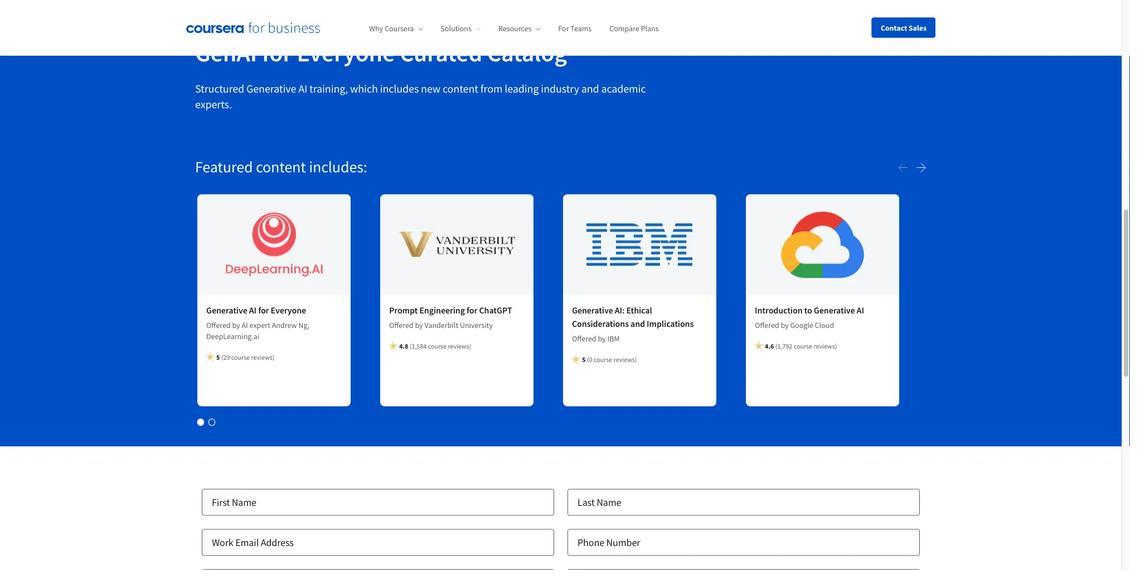 Task type: describe. For each thing, give the bounding box(es) containing it.
compare
[[610, 24, 640, 34]]

chatgpt
[[480, 305, 512, 316]]

catalog
[[488, 37, 567, 68]]

reviews for to
[[814, 342, 836, 350]]

reviews for ai
[[251, 353, 273, 361]]

prompt engineering for chatgpt offered by vanderbilt university
[[389, 305, 512, 330]]

content inside structured generative ai training, which includes new content from leading industry and academic experts.
[[443, 81, 479, 95]]

industry
[[541, 81, 580, 95]]

learn more link for introduction
[[755, 384, 807, 397]]

curated
[[400, 37, 483, 68]]

why
[[369, 24, 383, 34]]

deeplearning.ai
[[206, 331, 260, 341]]

for for generative ai for everyone
[[258, 305, 269, 316]]

introduction to generative ai offered by google cloud
[[755, 305, 865, 330]]

from
[[481, 81, 503, 95]]

ethical
[[627, 305, 653, 316]]

academic
[[602, 81, 646, 95]]

by inside generative ai: ethical considerations and implications offered by ibm
[[598, 333, 606, 343]]

learn more link for prompt
[[389, 384, 441, 397]]

4.6 ( 1,792 course reviews )
[[765, 342, 838, 350]]

for teams
[[559, 24, 592, 34]]

offered for prompt
[[389, 320, 414, 330]]

work email address
[[212, 536, 294, 549]]

) for everyone
[[273, 353, 275, 361]]

experts.
[[195, 97, 232, 111]]

( for introduction to generative ai
[[776, 342, 778, 350]]

featured content includes:
[[195, 157, 368, 176]]

First Name text field
[[202, 489, 555, 516]]

name for last name
[[597, 496, 622, 508]]

for
[[559, 24, 569, 34]]

for teams link
[[559, 24, 592, 34]]

1 vertical spatial content
[[256, 157, 306, 176]]

genai for everyone curated catalog
[[195, 37, 567, 68]]

more for prompt
[[412, 385, 432, 396]]

teams
[[571, 24, 592, 34]]

resources
[[499, 24, 532, 34]]

why coursera link
[[369, 24, 423, 34]]

resources link
[[499, 24, 541, 34]]

name for first name
[[232, 496, 257, 508]]

structured generative ai training, which includes new content from leading industry and academic experts.
[[195, 81, 646, 111]]

generative inside introduction to generative ai offered by google cloud
[[814, 305, 856, 316]]

expert
[[250, 320, 271, 330]]

1,792
[[778, 342, 793, 350]]

solutions link
[[441, 24, 481, 34]]

Last Name text field
[[568, 489, 921, 516]]

includes:
[[309, 157, 368, 176]]

last name
[[578, 496, 622, 508]]

training,
[[310, 81, 348, 95]]

number
[[607, 536, 641, 549]]

learn more for prompt
[[389, 385, 432, 396]]

ibm
[[608, 333, 620, 343]]

learn for prompt
[[389, 385, 410, 396]]

ng,
[[299, 320, 310, 330]]

learn for introduction
[[755, 385, 776, 396]]

0
[[589, 355, 593, 364]]

compare plans
[[610, 24, 659, 34]]

leading
[[505, 81, 539, 95]]

for for prompt engineering for chatgpt
[[467, 305, 478, 316]]

5 ( 29 course reviews )
[[216, 353, 275, 361]]

vanderbilt
[[425, 320, 459, 330]]

reviews for engineering
[[448, 342, 470, 350]]

engineering
[[420, 305, 465, 316]]

29
[[223, 353, 230, 361]]

( for generative ai for everyone
[[221, 353, 223, 361]]

coursera for business image
[[186, 22, 320, 33]]

( for generative ai: ethical considerations and implications
[[587, 355, 589, 364]]

google cloud genai image
[[746, 194, 900, 295]]

by for prompt
[[415, 320, 423, 330]]

genai
[[195, 37, 257, 68]]

ibm logo genai image
[[563, 194, 717, 295]]



Task type: locate. For each thing, give the bounding box(es) containing it.
1 horizontal spatial and
[[631, 318, 645, 329]]

sales
[[909, 23, 927, 33]]

2 learn from the left
[[755, 385, 776, 396]]

google
[[791, 320, 814, 330]]

offered up the "deeplearning.ai"
[[206, 320, 231, 330]]

first name
[[212, 496, 257, 508]]

last
[[578, 496, 595, 508]]

ai
[[299, 81, 307, 95], [249, 305, 257, 316], [857, 305, 865, 316], [242, 320, 248, 330]]

1 horizontal spatial content
[[443, 81, 479, 95]]

phone
[[578, 536, 605, 549]]

ai:
[[615, 305, 625, 316]]

ai inside introduction to generative ai offered by google cloud
[[857, 305, 865, 316]]

( for prompt engineering for chatgpt
[[410, 342, 412, 350]]

1 learn more from the left
[[389, 385, 432, 396]]

university
[[460, 320, 493, 330]]

1 vertical spatial and
[[631, 318, 645, 329]]

contact
[[881, 23, 908, 33]]

generative ai: ethical considerations and implications offered by ibm
[[572, 305, 694, 343]]

slides element
[[195, 416, 927, 428]]

for up university
[[467, 305, 478, 316]]

reviews down the ibm
[[614, 355, 635, 364]]

learn more down 4.6
[[755, 385, 798, 396]]

generative
[[247, 81, 296, 95], [206, 305, 248, 316], [572, 305, 614, 316], [814, 305, 856, 316]]

learn more link down '1,792'
[[755, 384, 807, 397]]

offered for introduction
[[755, 320, 780, 330]]

reviews for ai:
[[614, 355, 635, 364]]

4.8 ( 1,584 course reviews )
[[399, 342, 472, 350]]

0 vertical spatial content
[[443, 81, 479, 95]]

coursera
[[385, 24, 414, 34]]

0 horizontal spatial content
[[256, 157, 306, 176]]

) down introduction to generative ai offered by google cloud
[[836, 342, 838, 350]]

Phone Number telephone field
[[568, 529, 921, 556]]

learn more link down "1,584"
[[389, 384, 441, 397]]

to
[[805, 305, 813, 316]]

offered down introduction
[[755, 320, 780, 330]]

( right 4.6
[[776, 342, 778, 350]]

for up expert
[[258, 305, 269, 316]]

0 vertical spatial and
[[582, 81, 600, 95]]

first
[[212, 496, 230, 508]]

offered inside generative ai for everyone offered by ai expert andrew ng, deeplearning.ai
[[206, 320, 231, 330]]

course for ai:
[[594, 355, 613, 364]]

4.6
[[765, 342, 775, 350]]

by inside introduction to generative ai offered by google cloud
[[781, 320, 789, 330]]

featured
[[195, 157, 253, 176]]

( down considerations
[[587, 355, 589, 364]]

) down university
[[470, 342, 472, 350]]

everyone
[[297, 37, 395, 68], [271, 305, 306, 316]]

) for ai
[[836, 342, 838, 350]]

offered inside prompt engineering for chatgpt offered by vanderbilt university
[[389, 320, 414, 330]]

1 vertical spatial everyone
[[271, 305, 306, 316]]

by inside prompt engineering for chatgpt offered by vanderbilt university
[[415, 320, 423, 330]]

name
[[232, 496, 257, 508], [597, 496, 622, 508]]

2 learn more link from the left
[[755, 384, 807, 397]]

1 horizontal spatial 5
[[582, 355, 586, 364]]

reviews down cloud
[[814, 342, 836, 350]]

0 vertical spatial everyone
[[297, 37, 395, 68]]

course for engineering
[[428, 342, 447, 350]]

by for generative
[[232, 320, 240, 330]]

for
[[262, 37, 292, 68], [258, 305, 269, 316], [467, 305, 478, 316]]

5
[[216, 353, 220, 361], [582, 355, 586, 364]]

address
[[261, 536, 294, 549]]

reviews down "vanderbilt"
[[448, 342, 470, 350]]

1 horizontal spatial learn more
[[755, 385, 798, 396]]

0 horizontal spatial more
[[412, 385, 432, 396]]

4.8
[[399, 342, 409, 350]]

everyone up andrew
[[271, 305, 306, 316]]

offered down considerations
[[572, 333, 597, 343]]

generative inside generative ai: ethical considerations and implications offered by ibm
[[572, 305, 614, 316]]

by for introduction
[[781, 320, 789, 330]]

vanderbilt university logo genai image
[[380, 194, 534, 295]]

course for to
[[794, 342, 813, 350]]

course for ai
[[231, 353, 250, 361]]

generative inside structured generative ai training, which includes new content from leading industry and academic experts.
[[247, 81, 296, 95]]

and down ethical
[[631, 318, 645, 329]]

ai left training, at left top
[[299, 81, 307, 95]]

cloud
[[815, 320, 835, 330]]

5 left 29
[[216, 353, 220, 361]]

offered
[[206, 320, 231, 330], [389, 320, 414, 330], [755, 320, 780, 330], [572, 333, 597, 343]]

learn more link
[[389, 384, 441, 397], [755, 384, 807, 397]]

generative up considerations
[[572, 305, 614, 316]]

more
[[412, 385, 432, 396], [778, 385, 798, 396]]

1,584
[[412, 342, 427, 350]]

ai left expert
[[242, 320, 248, 330]]

0 horizontal spatial 5
[[216, 353, 220, 361]]

course right 0
[[594, 355, 613, 364]]

2 name from the left
[[597, 496, 622, 508]]

course right '1,792'
[[794, 342, 813, 350]]

1 learn from the left
[[389, 385, 410, 396]]

1 horizontal spatial learn
[[755, 385, 776, 396]]

ai up expert
[[249, 305, 257, 316]]

and inside structured generative ai training, which includes new content from leading industry and academic experts.
[[582, 81, 600, 95]]

5 for generative ai for everyone
[[216, 353, 220, 361]]

contact sales button
[[872, 18, 936, 38]]

new
[[421, 81, 441, 95]]

andrew
[[272, 320, 297, 330]]

learn down the 4.8 on the left
[[389, 385, 410, 396]]

plans
[[641, 24, 659, 34]]

prompt
[[389, 305, 418, 316]]

for inside prompt engineering for chatgpt offered by vanderbilt university
[[467, 305, 478, 316]]

learn more for introduction
[[755, 385, 798, 396]]

5 ( 0 course reviews )
[[582, 355, 637, 364]]

Work Email Address email field
[[202, 529, 555, 556]]

reviews down expert
[[251, 353, 273, 361]]

( right the 4.8 on the left
[[410, 342, 412, 350]]

learn more
[[389, 385, 432, 396], [755, 385, 798, 396]]

introduction
[[755, 305, 803, 316]]

more down "1,584"
[[412, 385, 432, 396]]

includes
[[380, 81, 419, 95]]

0 horizontal spatial learn more link
[[389, 384, 441, 397]]

ai right to
[[857, 305, 865, 316]]

offered down prompt
[[389, 320, 414, 330]]

(
[[410, 342, 412, 350], [776, 342, 778, 350], [221, 353, 223, 361], [587, 355, 589, 364]]

compare plans link
[[610, 24, 659, 34]]

for down coursera for business image
[[262, 37, 292, 68]]

solutions
[[441, 24, 472, 34]]

which
[[350, 81, 378, 95]]

everyone down why
[[297, 37, 395, 68]]

0 horizontal spatial name
[[232, 496, 257, 508]]

5 left 0
[[582, 355, 586, 364]]

and inside generative ai: ethical considerations and implications offered by ibm
[[631, 318, 645, 329]]

deeplearning.ai genai image
[[198, 194, 351, 295]]

0 horizontal spatial learn more
[[389, 385, 432, 396]]

course right "1,584"
[[428, 342, 447, 350]]

1 more from the left
[[412, 385, 432, 396]]

offered for generative
[[206, 320, 231, 330]]

1 name from the left
[[232, 496, 257, 508]]

5 for generative ai: ethical considerations and implications
[[582, 355, 586, 364]]

) for chatgpt
[[470, 342, 472, 350]]

and
[[582, 81, 600, 95], [631, 318, 645, 329]]

learn
[[389, 385, 410, 396], [755, 385, 776, 396]]

more for introduction
[[778, 385, 798, 396]]

ai inside structured generative ai training, which includes new content from leading industry and academic experts.
[[299, 81, 307, 95]]

generative up cloud
[[814, 305, 856, 316]]

structured
[[195, 81, 244, 95]]

by inside generative ai for everyone offered by ai expert andrew ng, deeplearning.ai
[[232, 320, 240, 330]]

course right 29
[[231, 353, 250, 361]]

content
[[443, 81, 479, 95], [256, 157, 306, 176]]

1 horizontal spatial learn more link
[[755, 384, 807, 397]]

0 horizontal spatial learn
[[389, 385, 410, 396]]

reviews
[[448, 342, 470, 350], [814, 342, 836, 350], [251, 353, 273, 361], [614, 355, 635, 364]]

by left the ibm
[[598, 333, 606, 343]]

contact sales
[[881, 23, 927, 33]]

1 horizontal spatial more
[[778, 385, 798, 396]]

generative inside generative ai for everyone offered by ai expert andrew ng, deeplearning.ai
[[206, 305, 248, 316]]

generative ai for everyone offered by ai expert andrew ng, deeplearning.ai
[[206, 305, 310, 341]]

email
[[236, 536, 259, 549]]

by up "1,584"
[[415, 320, 423, 330]]

considerations
[[572, 318, 629, 329]]

2 learn more from the left
[[755, 385, 798, 396]]

name right first
[[232, 496, 257, 508]]

learn down 4.6
[[755, 385, 776, 396]]

for inside generative ai for everyone offered by ai expert andrew ng, deeplearning.ai
[[258, 305, 269, 316]]

generative right the structured
[[247, 81, 296, 95]]

offered inside introduction to generative ai offered by google cloud
[[755, 320, 780, 330]]

Company Name text field
[[202, 569, 555, 570]]

) down generative ai: ethical considerations and implications offered by ibm
[[635, 355, 637, 364]]

by down introduction
[[781, 320, 789, 330]]

everyone inside generative ai for everyone offered by ai expert andrew ng, deeplearning.ai
[[271, 305, 306, 316]]

) down andrew
[[273, 353, 275, 361]]

offered inside generative ai: ethical considerations and implications offered by ibm
[[572, 333, 597, 343]]

1 horizontal spatial name
[[597, 496, 622, 508]]

2 more from the left
[[778, 385, 798, 396]]

generative up the "deeplearning.ai"
[[206, 305, 248, 316]]

work
[[212, 536, 234, 549]]

course
[[428, 342, 447, 350], [794, 342, 813, 350], [231, 353, 250, 361], [594, 355, 613, 364]]

implications
[[647, 318, 694, 329]]

more down '1,792'
[[778, 385, 798, 396]]

by
[[232, 320, 240, 330], [415, 320, 423, 330], [781, 320, 789, 330], [598, 333, 606, 343]]

name right last
[[597, 496, 622, 508]]

)
[[470, 342, 472, 350], [836, 342, 838, 350], [273, 353, 275, 361], [635, 355, 637, 364]]

learn more down the 4.8 on the left
[[389, 385, 432, 396]]

0 horizontal spatial and
[[582, 81, 600, 95]]

and right industry
[[582, 81, 600, 95]]

phone number
[[578, 536, 641, 549]]

by up the "deeplearning.ai"
[[232, 320, 240, 330]]

1 learn more link from the left
[[389, 384, 441, 397]]

why coursera
[[369, 24, 414, 34]]

) for considerations
[[635, 355, 637, 364]]

( down the "deeplearning.ai"
[[221, 353, 223, 361]]



Task type: vqa. For each thing, say whether or not it's contained in the screenshot.
the Career
no



